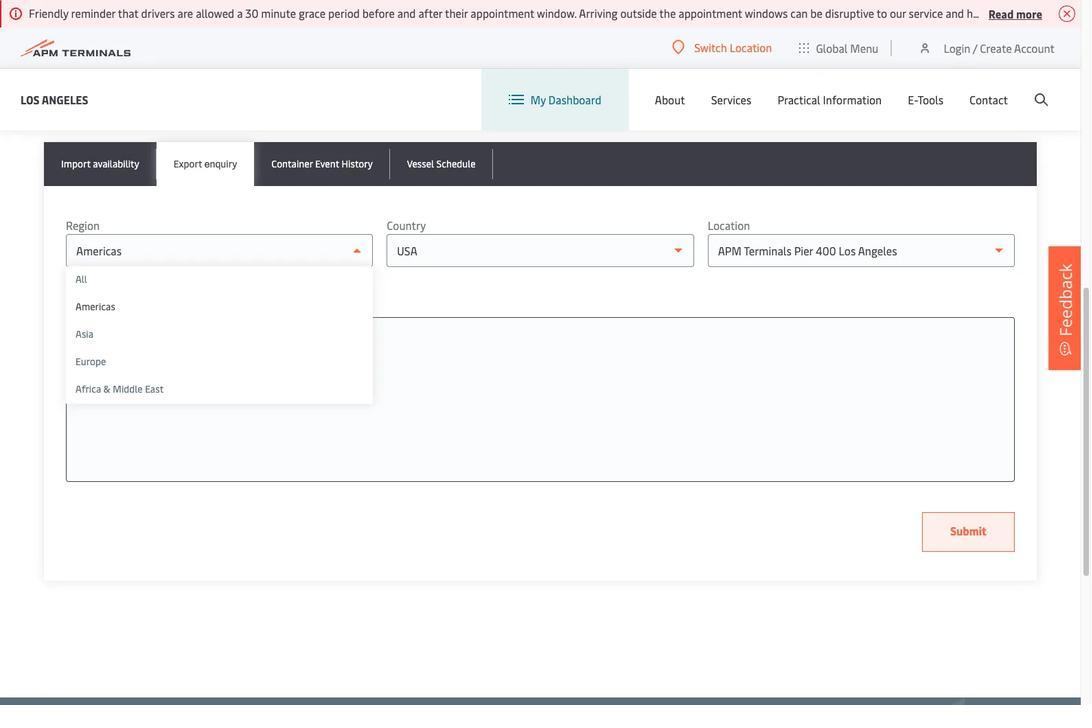 Task type: describe. For each thing, give the bounding box(es) containing it.
reminder
[[71, 5, 115, 21]]

additional
[[73, 96, 122, 111]]

items
[[74, 292, 98, 305]]

availability
[[93, 157, 139, 170]]

on
[[1079, 5, 1091, 21]]

create
[[980, 40, 1012, 55]]

their
[[445, 5, 468, 21]]

read
[[989, 6, 1014, 21]]

angeles
[[42, 92, 88, 107]]

again
[[106, 66, 152, 92]]

los angeles link
[[21, 91, 88, 108]]

service
[[909, 5, 943, 21]]

americas option
[[66, 294, 373, 321]]

my dashboard
[[531, 92, 601, 107]]

use
[[173, 337, 188, 350]]

1 and from the left
[[397, 5, 416, 21]]

tools
[[918, 92, 944, 107]]

submit button
[[922, 512, 1015, 552]]

global
[[816, 40, 848, 55]]

africa & middle east option
[[66, 376, 373, 404]]

login
[[944, 40, 971, 55]]

negative
[[993, 5, 1035, 21]]

ctrl+v
[[190, 337, 216, 350]]

container event history
[[271, 157, 373, 170]]

windows
[[745, 5, 788, 21]]

be
[[811, 5, 823, 21]]

0 vertical spatial the
[[659, 5, 676, 21]]

1 vertical spatial or
[[161, 337, 170, 350]]

menu
[[850, 40, 879, 55]]

global menu button
[[786, 27, 892, 68]]

friendly
[[29, 5, 68, 21]]

are
[[178, 5, 193, 21]]

enter
[[44, 96, 70, 111]]

before
[[362, 5, 395, 21]]

information
[[823, 92, 882, 107]]

2 appointment from the left
[[679, 5, 742, 21]]

schedule
[[436, 157, 476, 170]]

2 and from the left
[[946, 5, 964, 21]]

change
[[195, 96, 230, 111]]

switch location button
[[672, 40, 772, 55]]

export еnquiry button
[[156, 142, 254, 186]]

practical information button
[[778, 69, 882, 130]]

los
[[21, 92, 40, 107]]

about button
[[655, 69, 685, 130]]

search again enter additional containers, or change the location to search at a different terminal.
[[44, 66, 453, 111]]

americas
[[76, 300, 115, 313]]

location
[[252, 96, 291, 111]]

africa & middle east
[[76, 382, 164, 396]]

0 vertical spatial to
[[877, 5, 887, 21]]

vessel schedule button
[[390, 142, 493, 186]]

import availability
[[61, 157, 139, 170]]

multiple
[[256, 337, 292, 350]]

friendly reminder that drivers are allowed a 30 minute grace period before and after their appointment window. arriving outside the appointment windows can be disruptive to our service and have negative impacts on
[[29, 5, 1091, 21]]

my dashboard button
[[509, 69, 601, 130]]

e-tools button
[[908, 69, 944, 130]]

more
[[1016, 6, 1042, 21]]

our
[[890, 5, 906, 21]]

switch location
[[694, 40, 772, 55]]

that
[[118, 5, 139, 21]]

login / create account
[[944, 40, 1055, 55]]

submit
[[950, 523, 987, 538]]

1 vertical spatial location
[[708, 218, 750, 233]]

list box containing all
[[66, 266, 373, 404]]

vessel schedule
[[407, 157, 476, 170]]

search
[[44, 66, 101, 92]]

login / create account link
[[918, 27, 1055, 68]]

here
[[140, 337, 159, 350]]

dashboard
[[549, 92, 601, 107]]

los angeles
[[21, 92, 88, 107]]

e-
[[908, 92, 918, 107]]

containers,
[[125, 96, 179, 111]]

window.
[[537, 5, 577, 21]]

europe
[[76, 355, 106, 368]]

different
[[363, 96, 406, 111]]

to inside search again enter additional containers, or change the location to search at a different terminal.
[[294, 96, 304, 111]]



Task type: locate. For each thing, give the bounding box(es) containing it.
disruptive
[[825, 5, 874, 21]]

location
[[730, 40, 772, 55], [708, 218, 750, 233]]

to
[[877, 5, 887, 21], [294, 96, 304, 111], [218, 337, 228, 350]]

account
[[1014, 40, 1055, 55]]

or left the change
[[182, 96, 192, 111]]

e-tools
[[908, 92, 944, 107]]

еnquiry
[[204, 157, 237, 170]]

import availability button
[[44, 142, 156, 186]]

0 horizontal spatial or
[[161, 337, 170, 350]]

and
[[397, 5, 416, 21], [946, 5, 964, 21]]

and left have
[[946, 5, 964, 21]]

1 vertical spatial to
[[294, 96, 304, 111]]

to left paste in the top left of the page
[[218, 337, 228, 350]]

type
[[80, 337, 101, 350]]

search
[[307, 96, 339, 111]]

0 vertical spatial location
[[730, 40, 772, 55]]

appointment up switch
[[679, 5, 742, 21]]

the right the change
[[232, 96, 249, 111]]

contact
[[970, 92, 1008, 107]]

30
[[245, 5, 258, 21]]

appointment right their
[[471, 5, 534, 21]]

0 horizontal spatial to
[[218, 337, 228, 350]]

minute
[[261, 5, 296, 21]]

switch
[[694, 40, 727, 55]]

0 horizontal spatial the
[[232, 96, 249, 111]]

0 horizontal spatial a
[[237, 5, 243, 21]]

grace
[[299, 5, 326, 21]]

outside
[[620, 5, 657, 21]]

all
[[76, 273, 87, 286]]

country
[[387, 218, 426, 233]]

or left use
[[161, 337, 170, 350]]

asia option
[[66, 321, 373, 349]]

2 ids from the left
[[294, 337, 308, 350]]

asia
[[76, 328, 93, 341]]

container event history button
[[254, 142, 390, 186]]

1 vertical spatial the
[[232, 96, 249, 111]]

1 vertical spatial a
[[354, 96, 360, 111]]

2 horizontal spatial to
[[877, 5, 887, 21]]

0
[[66, 292, 72, 305]]

allowed
[[196, 5, 234, 21]]

feedback
[[1054, 263, 1077, 336]]

event
[[315, 157, 339, 170]]

a inside search again enter additional containers, or change the location to search at a different terminal.
[[354, 96, 360, 111]]

arriving
[[579, 5, 618, 21]]

all option
[[66, 266, 373, 294]]

and left after
[[397, 5, 416, 21]]

region
[[66, 218, 100, 233]]

have
[[967, 5, 990, 21]]

read more button
[[989, 5, 1042, 22]]

period
[[328, 5, 360, 21]]

my
[[531, 92, 546, 107]]

0 horizontal spatial appointment
[[471, 5, 534, 21]]

appointment
[[471, 5, 534, 21], [679, 5, 742, 21]]

import
[[61, 157, 90, 170]]

practical
[[778, 92, 820, 107]]

1 ids from the left
[[124, 337, 138, 350]]

a left 30 on the left top of page
[[237, 5, 243, 21]]

services button
[[711, 69, 752, 130]]

None text field
[[80, 332, 1001, 356]]

can
[[791, 5, 808, 21]]

list box
[[66, 266, 373, 404]]

the inside search again enter additional containers, or change the location to search at a different terminal.
[[232, 96, 249, 111]]

after
[[418, 5, 443, 21]]

global menu
[[816, 40, 879, 55]]

1 horizontal spatial and
[[946, 5, 964, 21]]

0 vertical spatial a
[[237, 5, 243, 21]]

or inside search again enter additional containers, or change the location to search at a different terminal.
[[182, 96, 192, 111]]

0 horizontal spatial and
[[397, 5, 416, 21]]

/
[[973, 40, 977, 55]]

1 horizontal spatial ids
[[294, 337, 308, 350]]

east
[[145, 382, 164, 396]]

read more
[[989, 6, 1042, 21]]

feedback button
[[1049, 246, 1083, 370]]

export
[[174, 157, 202, 170]]

container
[[271, 157, 313, 170]]

europe option
[[66, 349, 373, 376]]

paste
[[230, 337, 254, 350]]

about
[[655, 92, 685, 107]]

contact button
[[970, 69, 1008, 130]]

1 horizontal spatial or
[[182, 96, 192, 111]]

africa
[[76, 382, 101, 396]]

to left search
[[294, 96, 304, 111]]

to left our
[[877, 5, 887, 21]]

tab list
[[44, 142, 1037, 186]]

1 horizontal spatial to
[[294, 96, 304, 111]]

0 horizontal spatial ids
[[124, 337, 138, 350]]

1 horizontal spatial the
[[659, 5, 676, 21]]

a right at at left top
[[354, 96, 360, 111]]

services
[[711, 92, 752, 107]]

ids right your at top
[[124, 337, 138, 350]]

export еnquiry
[[174, 157, 237, 170]]

2 vertical spatial to
[[218, 337, 228, 350]]

0 vertical spatial or
[[182, 96, 192, 111]]

at
[[342, 96, 352, 111]]

1 horizontal spatial a
[[354, 96, 360, 111]]

drivers
[[141, 5, 175, 21]]

1 appointment from the left
[[471, 5, 534, 21]]

&
[[103, 382, 111, 396]]

1 horizontal spatial appointment
[[679, 5, 742, 21]]

a
[[237, 5, 243, 21], [354, 96, 360, 111]]

middle
[[113, 382, 143, 396]]

history
[[342, 157, 373, 170]]

your
[[103, 337, 122, 350]]

practical information
[[778, 92, 882, 107]]

ids right "multiple"
[[294, 337, 308, 350]]

close alert image
[[1059, 5, 1075, 22]]

0 items
[[66, 292, 98, 305]]

vessel
[[407, 157, 434, 170]]

the right outside
[[659, 5, 676, 21]]

type your ids here or use ctrl+v to paste multiple ids
[[80, 337, 308, 350]]

impacts
[[1037, 5, 1076, 21]]

tab list containing import availability
[[44, 142, 1037, 186]]

terminal.
[[409, 96, 453, 111]]



Task type: vqa. For each thing, say whether or not it's contained in the screenshot.
Terminal Alerts Link
no



